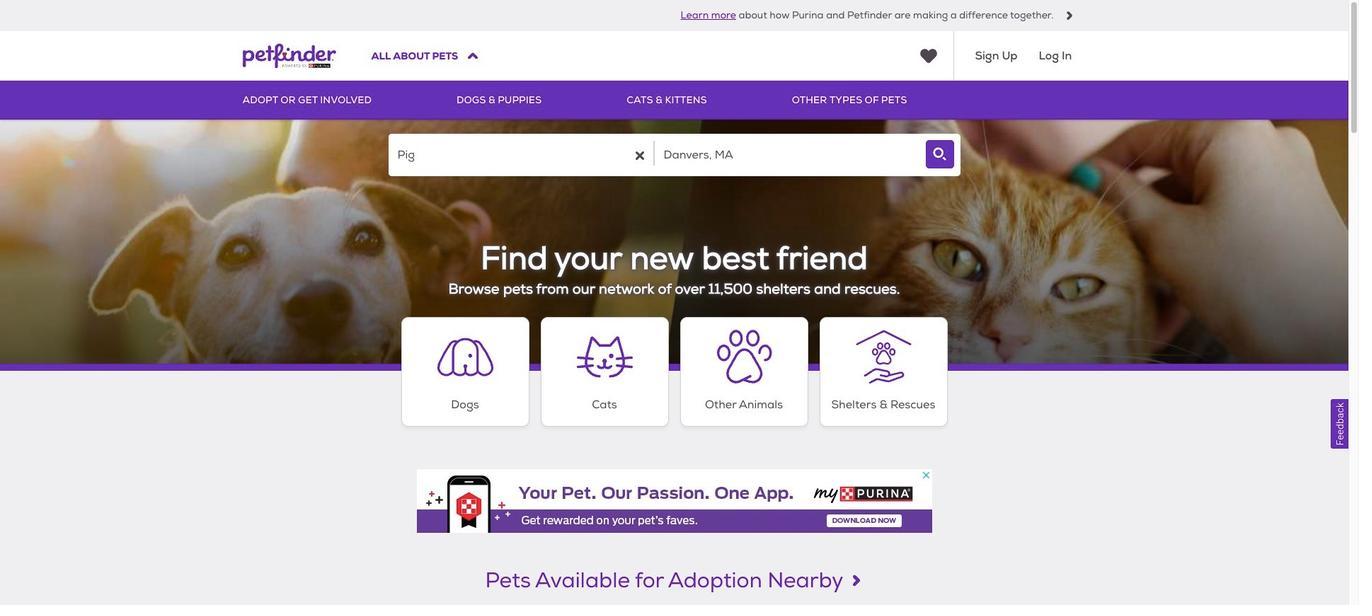 Task type: locate. For each thing, give the bounding box(es) containing it.
Enter City, State, or ZIP text field
[[655, 134, 919, 176]]

9c2b2 image
[[1065, 11, 1074, 20]]



Task type: vqa. For each thing, say whether or not it's contained in the screenshot.
"Search Terrier, Kitten, etc." TEXT FIELD
yes



Task type: describe. For each thing, give the bounding box(es) containing it.
petfinder logo image
[[243, 31, 336, 81]]

primary element
[[243, 81, 1106, 120]]

Search Terrier, Kitten, etc. text field
[[388, 134, 653, 176]]

advertisement element
[[417, 469, 932, 533]]



